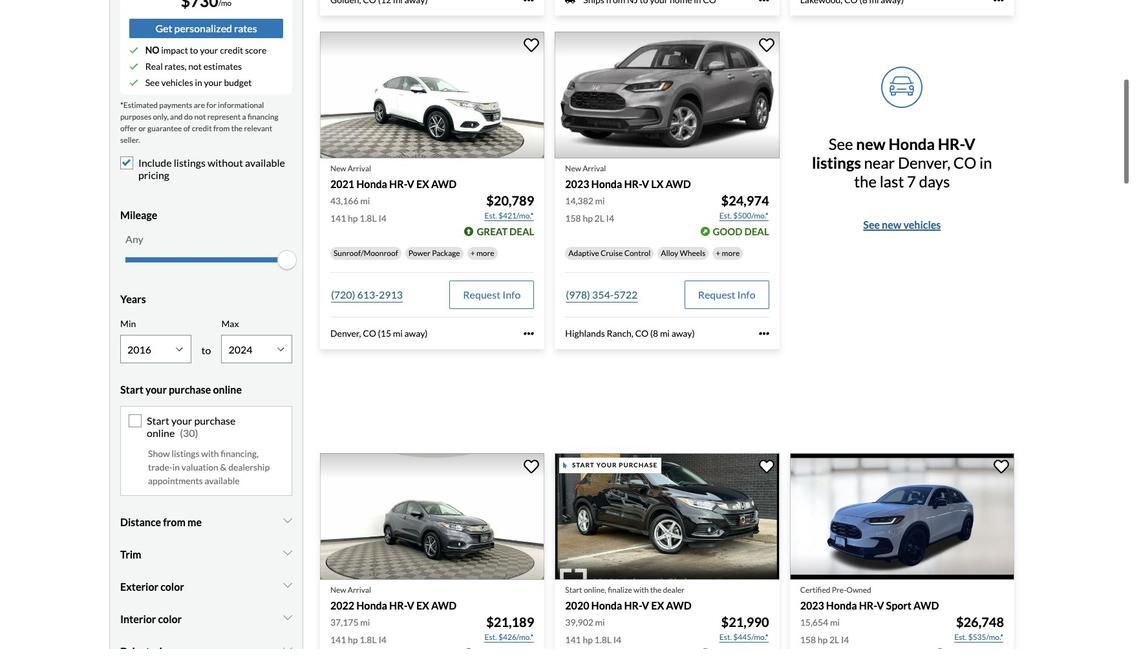 Task type: vqa. For each thing, say whether or not it's contained in the screenshot.
Arrival related to $20,789
yes



Task type: describe. For each thing, give the bounding box(es) containing it.
owned
[[847, 585, 871, 595]]

with inside start online, finalize with the dealer 2020 honda hr-v ex awd
[[634, 585, 649, 595]]

lx
[[651, 177, 664, 190]]

only,
[[153, 112, 169, 121]]

wheels
[[680, 248, 706, 258]]

141 for $21,189
[[330, 634, 346, 645]]

2 ellipsis h image from the top
[[759, 328, 769, 339]]

include listings without available pricing
[[138, 156, 285, 181]]

awd inside certified pre-owned 2023 honda hr-v sport awd
[[914, 599, 939, 611]]

+ for $20,789
[[470, 248, 475, 258]]

the for start online, finalize with the dealer 2020 honda hr-v ex awd
[[650, 585, 662, 595]]

$535/mo.*
[[968, 632, 1003, 642]]

request for $20,789
[[463, 288, 501, 300]]

new inside new honda hr-v listings
[[856, 135, 886, 153]]

see new vehicles
[[863, 218, 941, 231]]

0 vertical spatial credit
[[220, 44, 243, 55]]

rates
[[234, 22, 257, 34]]

real rates, not estimates
[[145, 61, 242, 72]]

hr- inside new arrival 2021 honda hr-v ex awd
[[389, 177, 407, 190]]

awd for 2023
[[666, 177, 691, 190]]

seller.
[[120, 135, 140, 145]]

i4 for $24,974
[[606, 213, 614, 223]]

years button
[[120, 283, 292, 316]]

hp for $21,990
[[583, 634, 593, 645]]

great
[[477, 225, 508, 237]]

informational
[[218, 100, 264, 110]]

2l for $26,748
[[829, 634, 839, 645]]

me
[[188, 516, 202, 528]]

interior
[[120, 613, 156, 625]]

mileage button
[[120, 199, 292, 232]]

your up (30)
[[171, 414, 192, 427]]

near
[[864, 153, 895, 172]]

est. $426/mo.* button
[[484, 631, 534, 644]]

est. for $20,789
[[485, 211, 497, 220]]

v inside start online, finalize with the dealer 2020 honda hr-v ex awd
[[642, 599, 649, 611]]

deal for $20,789
[[510, 225, 534, 237]]

are
[[194, 100, 205, 110]]

1.8l for $20,789
[[360, 213, 377, 223]]

show listings with financing, trade-in valuation & dealership appointments available
[[148, 448, 270, 486]]

show
[[148, 448, 170, 459]]

chevron down image for color
[[283, 580, 292, 591]]

sport
[[886, 599, 912, 611]]

your down 'estimates'
[[204, 77, 222, 88]]

great deal
[[477, 225, 534, 237]]

your right the mouse pointer icon
[[596, 461, 617, 469]]

39,902
[[565, 617, 593, 628]]

dealer
[[663, 585, 685, 595]]

honda inside new arrival 2022 honda hr-v ex awd
[[356, 599, 387, 611]]

v inside new honda hr-v listings
[[964, 135, 976, 153]]

ex for 2021
[[416, 177, 429, 190]]

arrival inside new arrival 2022 honda hr-v ex awd
[[348, 585, 371, 595]]

years
[[120, 293, 146, 305]]

deal for $24,974
[[744, 225, 769, 237]]

color for interior color
[[158, 613, 182, 625]]

2023 inside new arrival 2023 honda hr-v lx awd
[[565, 177, 589, 190]]

start inside start your purchase online dropdown button
[[120, 383, 143, 396]]

2023 inside certified pre-owned 2023 honda hr-v sport awd
[[800, 599, 824, 611]]

1 vertical spatial purchase
[[194, 414, 236, 427]]

color for exterior color
[[160, 581, 184, 593]]

est. $500/mo.* button
[[719, 209, 769, 222]]

15,654
[[800, 617, 828, 628]]

1 horizontal spatial to
[[201, 344, 211, 356]]

interior color button
[[120, 603, 292, 636]]

+ for $24,974
[[716, 248, 720, 258]]

0 horizontal spatial to
[[190, 44, 198, 55]]

awd inside start online, finalize with the dealer 2020 honda hr-v ex awd
[[666, 599, 692, 611]]

from inside *estimated payments are for informational purposes only, and do not represent a financing offer or guarantee of credit from the relevant seller.
[[213, 123, 230, 133]]

est. for $24,974
[[719, 211, 732, 220]]

get personalized rates
[[155, 22, 257, 34]]

see new vehicles link
[[863, 217, 941, 232]]

do
[[184, 112, 193, 121]]

hr- inside new arrival 2023 honda hr-v lx awd
[[624, 177, 642, 190]]

estimates
[[203, 61, 242, 72]]

trade-
[[148, 462, 172, 473]]

package
[[432, 248, 460, 258]]

hp for $26,748
[[818, 634, 828, 645]]

near denver, co in the last 7 days
[[854, 153, 992, 191]]

est. for $21,990
[[719, 632, 732, 642]]

mi for $21,990
[[595, 617, 605, 628]]

dealership
[[228, 462, 270, 473]]

in inside near denver, co in the last 7 days
[[980, 153, 992, 172]]

and
[[170, 112, 183, 121]]

honda inside new honda hr-v listings
[[889, 135, 935, 153]]

or
[[138, 123, 146, 133]]

$20,789
[[486, 192, 534, 208]]

personalized
[[174, 22, 232, 34]]

1 away) from the left
[[404, 328, 428, 339]]

ex for 2022
[[416, 599, 429, 611]]

$426/mo.*
[[498, 632, 534, 642]]

real
[[145, 61, 163, 72]]

mi for $26,748
[[830, 617, 840, 628]]

0 horizontal spatial co
[[363, 328, 376, 339]]

v inside new arrival 2021 honda hr-v ex awd
[[407, 177, 414, 190]]

online inside dropdown button
[[213, 383, 242, 396]]

last
[[880, 172, 904, 191]]

power
[[408, 248, 430, 258]]

score
[[245, 44, 267, 55]]

est. $535/mo.* button
[[954, 631, 1004, 644]]

hp for $20,789
[[348, 213, 358, 223]]

ranch,
[[607, 328, 633, 339]]

613-
[[357, 288, 379, 300]]

certified
[[800, 585, 830, 595]]

without
[[208, 156, 243, 169]]

see for see vehicles in your budget
[[145, 77, 160, 88]]

$24,974
[[721, 192, 769, 208]]

any
[[125, 233, 143, 245]]

new inside new arrival 2022 honda hr-v ex awd
[[330, 585, 346, 595]]

1 vertical spatial new
[[882, 218, 902, 231]]

hr- inside start online, finalize with the dealer 2020 honda hr-v ex awd
[[624, 599, 642, 611]]

black 2023 honda hr-v lx awd suv / crossover all-wheel drive continuously variable transmission image
[[555, 32, 779, 158]]

awd for 2022
[[431, 599, 457, 611]]

new honda hr-v listings
[[812, 135, 976, 172]]

good deal
[[713, 225, 769, 237]]

trim button
[[120, 539, 292, 571]]

see for see
[[829, 135, 856, 153]]

exterior
[[120, 581, 158, 593]]

listings inside new honda hr-v listings
[[812, 153, 861, 172]]

+ more for $20,789
[[470, 248, 494, 258]]

co for near denver, co in the last 7 days
[[954, 153, 977, 172]]

est. $421/mo.* button
[[484, 209, 534, 222]]

i4 for $20,789
[[378, 213, 387, 223]]

2 chevron down image from the top
[[283, 645, 292, 649]]

*estimated payments are for informational purposes only, and do not represent a financing offer or guarantee of credit from the relevant seller.
[[120, 100, 278, 145]]

2913
[[379, 288, 403, 300]]

14,382 mi 158 hp 2l i4
[[565, 195, 614, 223]]

financing
[[248, 112, 278, 121]]

mi for $24,974
[[595, 195, 605, 206]]

(720)
[[331, 288, 355, 300]]

start online, finalize with the dealer 2020 honda hr-v ex awd
[[565, 585, 692, 611]]

1 vertical spatial vehicles
[[904, 218, 941, 231]]

$21,990 est. $445/mo.*
[[719, 614, 769, 642]]

est. $445/mo.* button
[[719, 631, 769, 644]]

354-
[[592, 288, 614, 300]]

get personalized rates button
[[129, 19, 283, 38]]

listings for financing,
[[172, 448, 199, 459]]

158 for $24,974
[[565, 213, 581, 223]]

5722
[[614, 288, 638, 300]]

hp for $21,189
[[348, 634, 358, 645]]

awd for 2021
[[431, 177, 457, 190]]

$20,789 est. $421/mo.*
[[485, 192, 534, 220]]

v inside new arrival 2022 honda hr-v ex awd
[[407, 599, 414, 611]]

hr- inside new arrival 2022 honda hr-v ex awd
[[389, 599, 407, 611]]

no impact to your credit score
[[145, 44, 267, 55]]

est. for $21,189
[[485, 632, 497, 642]]

$21,990
[[721, 614, 769, 630]]

43,166
[[330, 195, 359, 206]]

distance
[[120, 516, 161, 528]]

purchase inside dropdown button
[[169, 383, 211, 396]]

request info button for $20,789
[[450, 280, 534, 309]]

new for $24,974
[[565, 163, 581, 173]]

0 horizontal spatial vehicles
[[161, 77, 193, 88]]

2020
[[565, 599, 589, 611]]

available inside show listings with financing, trade-in valuation & dealership appointments available
[[205, 475, 240, 486]]



Task type: locate. For each thing, give the bounding box(es) containing it.
158 inside 14,382 mi 158 hp 2l i4
[[565, 213, 581, 223]]

0 vertical spatial see
[[145, 77, 160, 88]]

arrival inside new arrival 2021 honda hr-v ex awd
[[348, 163, 371, 173]]

appointments
[[148, 475, 203, 486]]

mi right (8
[[660, 328, 670, 339]]

0 vertical spatial in
[[195, 77, 202, 88]]

i4 down new arrival 2022 honda hr-v ex awd
[[378, 634, 387, 645]]

2 vertical spatial purchase
[[619, 461, 658, 469]]

awd inside new arrival 2021 honda hr-v ex awd
[[431, 177, 457, 190]]

new inside new arrival 2023 honda hr-v lx awd
[[565, 163, 581, 173]]

honda inside new arrival 2021 honda hr-v ex awd
[[356, 177, 387, 190]]

1 request info button from the left
[[450, 280, 534, 309]]

mi inside '39,902 mi 141 hp 1.8l i4'
[[595, 617, 605, 628]]

i4 up adaptive cruise control
[[606, 213, 614, 223]]

1 chevron down image from the top
[[283, 516, 292, 526]]

not right do at the top left of the page
[[194, 112, 206, 121]]

white 2021 honda hr-v ex awd suv / crossover all-wheel drive automatic image
[[320, 32, 545, 158]]

i4 inside 37,175 mi 141 hp 1.8l i4
[[378, 634, 387, 645]]

0 horizontal spatial see
[[145, 77, 160, 88]]

est. up great
[[485, 211, 497, 220]]

0 horizontal spatial available
[[205, 475, 240, 486]]

truck image
[[565, 0, 576, 5]]

start your purchase online button
[[120, 374, 292, 406]]

2021
[[330, 177, 354, 190]]

start
[[120, 383, 143, 396], [147, 414, 169, 427], [572, 461, 595, 469], [565, 585, 582, 595]]

honda inside start online, finalize with the dealer 2020 honda hr-v ex awd
[[591, 599, 622, 611]]

2 horizontal spatial co
[[954, 153, 977, 172]]

arrival for $24,974
[[583, 163, 606, 173]]

est. down $21,990
[[719, 632, 732, 642]]

new up 2022
[[330, 585, 346, 595]]

listings left "near"
[[812, 153, 861, 172]]

away) right (15
[[404, 328, 428, 339]]

$24,974 est. $500/mo.*
[[719, 192, 769, 220]]

request info
[[463, 288, 521, 300], [698, 288, 756, 300]]

$421/mo.*
[[498, 211, 534, 220]]

2 horizontal spatial in
[[980, 153, 992, 172]]

highlands ranch, co (8 mi away)
[[565, 328, 695, 339]]

the left dealer
[[650, 585, 662, 595]]

1 horizontal spatial from
[[213, 123, 230, 133]]

est. inside "$21,189 est. $426/mo.*"
[[485, 632, 497, 642]]

vehicles down rates,
[[161, 77, 193, 88]]

mi inside 14,382 mi 158 hp 2l i4
[[595, 195, 605, 206]]

hr- down owned
[[859, 599, 877, 611]]

v
[[964, 135, 976, 153], [407, 177, 414, 190], [642, 177, 649, 190], [407, 599, 414, 611], [642, 599, 649, 611], [877, 599, 884, 611]]

i4 inside '39,902 mi 141 hp 1.8l i4'
[[613, 634, 621, 645]]

in down real rates, not estimates
[[195, 77, 202, 88]]

to up real rates, not estimates
[[190, 44, 198, 55]]

141 down 43,166
[[330, 213, 346, 223]]

1 vertical spatial denver,
[[330, 328, 361, 339]]

2l inside 14,382 mi 158 hp 2l i4
[[595, 213, 604, 223]]

mi for $20,789
[[360, 195, 370, 206]]

0 vertical spatial purchase
[[169, 383, 211, 396]]

141 for $21,990
[[565, 634, 581, 645]]

honda inside new arrival 2023 honda hr-v lx awd
[[591, 177, 622, 190]]

hr- inside certified pre-owned 2023 honda hr-v sport awd
[[859, 599, 877, 611]]

est. down $21,189
[[485, 632, 497, 642]]

1 vertical spatial 158
[[800, 634, 816, 645]]

check image up check icon
[[129, 46, 138, 55]]

1 horizontal spatial request
[[698, 288, 735, 300]]

chevron down image inside trim dropdown button
[[283, 548, 292, 558]]

ellipsis h image
[[524, 0, 534, 5], [994, 0, 1004, 5], [524, 328, 534, 339]]

your up 'estimates'
[[200, 44, 218, 55]]

0 horizontal spatial denver,
[[330, 328, 361, 339]]

i4 down start online, finalize with the dealer 2020 honda hr-v ex awd
[[613, 634, 621, 645]]

2 vertical spatial see
[[863, 218, 880, 231]]

hp inside 15,654 mi 158 hp 2l i4
[[818, 634, 828, 645]]

control
[[624, 248, 651, 258]]

(978) 354-5722
[[566, 288, 638, 300]]

listings
[[812, 153, 861, 172], [174, 156, 206, 169], [172, 448, 199, 459]]

ellipsis h image
[[759, 0, 769, 5], [759, 328, 769, 339]]

from
[[213, 123, 230, 133], [163, 516, 186, 528]]

0 horizontal spatial request info button
[[450, 280, 534, 309]]

with up valuation
[[201, 448, 219, 459]]

1 deal from the left
[[510, 225, 534, 237]]

info for $20,789
[[502, 288, 521, 300]]

141 inside 43,166 mi 141 hp 1.8l i4
[[330, 213, 346, 223]]

in right days
[[980, 153, 992, 172]]

0 vertical spatial to
[[190, 44, 198, 55]]

(978) 354-5722 button
[[565, 280, 638, 309]]

1.8l inside 37,175 mi 141 hp 1.8l i4
[[360, 634, 377, 645]]

request down great
[[463, 288, 501, 300]]

0 horizontal spatial credit
[[192, 123, 212, 133]]

gray 2022 honda hr-v ex awd suv / crossover all-wheel drive automatic image
[[320, 453, 545, 580]]

0 horizontal spatial request
[[463, 288, 501, 300]]

trim
[[120, 548, 141, 561]]

1 vertical spatial from
[[163, 516, 186, 528]]

2 away) from the left
[[672, 328, 695, 339]]

1 horizontal spatial deal
[[744, 225, 769, 237]]

available down &
[[205, 475, 240, 486]]

request info button down package
[[450, 280, 534, 309]]

new inside new arrival 2021 honda hr-v ex awd
[[330, 163, 346, 173]]

financing,
[[221, 448, 259, 459]]

listings inside show listings with financing, trade-in valuation & dealership appointments available
[[172, 448, 199, 459]]

2l down pre-
[[829, 634, 839, 645]]

min
[[120, 318, 136, 329]]

3 chevron down image from the top
[[283, 580, 292, 591]]

158 down 15,654 at the bottom right of the page
[[800, 634, 816, 645]]

alloy
[[661, 248, 678, 258]]

0 horizontal spatial online
[[147, 427, 175, 439]]

hp inside '39,902 mi 141 hp 1.8l i4'
[[583, 634, 593, 645]]

0 vertical spatial color
[[160, 581, 184, 593]]

the left last
[[854, 172, 877, 191]]

chevron down image for from
[[283, 516, 292, 526]]

1 vertical spatial 2l
[[829, 634, 839, 645]]

2l inside 15,654 mi 158 hp 2l i4
[[829, 634, 839, 645]]

+ more
[[470, 248, 494, 258], [716, 248, 740, 258]]

141 down 37,175
[[330, 634, 346, 645]]

1 horizontal spatial available
[[245, 156, 285, 169]]

impact
[[161, 44, 188, 55]]

1 vertical spatial credit
[[192, 123, 212, 133]]

check image
[[129, 62, 138, 71]]

1 check image from the top
[[129, 46, 138, 55]]

1 chevron down image from the top
[[283, 613, 292, 623]]

co right days
[[954, 153, 977, 172]]

hp for $24,974
[[583, 213, 593, 223]]

request
[[463, 288, 501, 300], [698, 288, 735, 300]]

chevron down image inside interior color dropdown button
[[283, 613, 292, 623]]

(30)
[[180, 427, 198, 439]]

i4 inside 15,654 mi 158 hp 2l i4
[[841, 634, 849, 645]]

i4 for $26,748
[[841, 634, 849, 645]]

(720) 613-2913 button
[[330, 280, 403, 309]]

est. up good
[[719, 211, 732, 220]]

0 vertical spatial 158
[[565, 213, 581, 223]]

available down relevant
[[245, 156, 285, 169]]

deal down $421/mo.*
[[510, 225, 534, 237]]

1.8l up sunroof/moonroof
[[360, 213, 377, 223]]

exterior color
[[120, 581, 184, 593]]

mi inside 37,175 mi 141 hp 1.8l i4
[[360, 617, 370, 628]]

1 vertical spatial ellipsis h image
[[759, 328, 769, 339]]

est. for $26,748
[[954, 632, 967, 642]]

arrival up 2022
[[348, 585, 371, 595]]

0 vertical spatial with
[[201, 448, 219, 459]]

1.8l down start online, finalize with the dealer 2020 honda hr-v ex awd
[[595, 634, 612, 645]]

start your purchase online down start your purchase online dropdown button
[[147, 414, 236, 439]]

vehicles
[[161, 77, 193, 88], [904, 218, 941, 231]]

to
[[190, 44, 198, 55], [201, 344, 211, 356]]

finalize
[[608, 585, 632, 595]]

represent
[[207, 112, 241, 121]]

gray 2020 honda hr-v ex awd suv / crossover all-wheel drive 7-speed cvt image
[[555, 453, 779, 580]]

listings down of
[[174, 156, 206, 169]]

vehicles down 7
[[904, 218, 941, 231]]

alloy wheels
[[661, 248, 706, 258]]

2 request info from the left
[[698, 288, 756, 300]]

mi right 43,166
[[360, 195, 370, 206]]

awd inside new arrival 2023 honda hr-v lx awd
[[666, 177, 691, 190]]

hp inside 43,166 mi 141 hp 1.8l i4
[[348, 213, 358, 223]]

in
[[195, 77, 202, 88], [980, 153, 992, 172], [172, 462, 180, 473]]

2 horizontal spatial see
[[863, 218, 880, 231]]

141 inside '39,902 mi 141 hp 1.8l i4'
[[565, 634, 581, 645]]

i4 inside 43,166 mi 141 hp 1.8l i4
[[378, 213, 387, 223]]

158
[[565, 213, 581, 223], [800, 634, 816, 645]]

0 horizontal spatial away)
[[404, 328, 428, 339]]

1 more from the left
[[476, 248, 494, 258]]

see for see new vehicles
[[863, 218, 880, 231]]

with inside show listings with financing, trade-in valuation & dealership appointments available
[[201, 448, 219, 459]]

request info button for $24,974
[[684, 280, 769, 309]]

co for highlands ranch, co (8 mi away)
[[635, 328, 649, 339]]

new up last
[[856, 135, 886, 153]]

hr-
[[938, 135, 964, 153], [389, 177, 407, 190], [624, 177, 642, 190], [389, 599, 407, 611], [624, 599, 642, 611], [859, 599, 877, 611]]

interior color
[[120, 613, 182, 625]]

for
[[206, 100, 216, 110]]

credit right of
[[192, 123, 212, 133]]

2l for $24,974
[[595, 213, 604, 223]]

more
[[476, 248, 494, 258], [722, 248, 740, 258]]

with right finalize
[[634, 585, 649, 595]]

request info down great
[[463, 288, 521, 300]]

start your purchase online inside dropdown button
[[120, 383, 242, 396]]

honda up 7
[[889, 135, 935, 153]]

ex inside new arrival 2022 honda hr-v ex awd
[[416, 599, 429, 611]]

i4 inside 14,382 mi 158 hp 2l i4
[[606, 213, 614, 223]]

chevron down image inside distance from me dropdown button
[[283, 516, 292, 526]]

$500/mo.*
[[733, 211, 768, 220]]

1 horizontal spatial away)
[[672, 328, 695, 339]]

deal
[[510, 225, 534, 237], [744, 225, 769, 237]]

$445/mo.*
[[733, 632, 768, 642]]

141 inside 37,175 mi 141 hp 1.8l i4
[[330, 634, 346, 645]]

1 horizontal spatial the
[[650, 585, 662, 595]]

away) right (8
[[672, 328, 695, 339]]

mi right 39,902
[[595, 617, 605, 628]]

1.8l for $21,189
[[360, 634, 377, 645]]

2l up adaptive cruise control
[[595, 213, 604, 223]]

2 request info button from the left
[[684, 280, 769, 309]]

hr- right 2021
[[389, 177, 407, 190]]

distance from me button
[[120, 506, 292, 539]]

+ right package
[[470, 248, 475, 258]]

1 horizontal spatial online
[[213, 383, 242, 396]]

mouse pointer image
[[563, 462, 567, 469]]

2 vertical spatial in
[[172, 462, 180, 473]]

see down "real"
[[145, 77, 160, 88]]

1 vertical spatial color
[[158, 613, 182, 625]]

color right interior
[[158, 613, 182, 625]]

valuation
[[182, 462, 218, 473]]

est. inside $21,990 est. $445/mo.*
[[719, 632, 732, 642]]

arrival inside new arrival 2023 honda hr-v lx awd
[[583, 163, 606, 173]]

hp down 39,902
[[583, 634, 593, 645]]

2 deal from the left
[[744, 225, 769, 237]]

2 more from the left
[[722, 248, 740, 258]]

1.8l
[[360, 213, 377, 223], [360, 634, 377, 645], [595, 634, 612, 645]]

new for $20,789
[[330, 163, 346, 173]]

1 vertical spatial check image
[[129, 78, 138, 87]]

2 request from the left
[[698, 288, 735, 300]]

(15
[[378, 328, 391, 339]]

$21,189
[[486, 614, 534, 630]]

1 horizontal spatial + more
[[716, 248, 740, 258]]

request info down wheels at the top right of page
[[698, 288, 756, 300]]

$21,189 est. $426/mo.*
[[485, 614, 534, 642]]

see left "near"
[[829, 135, 856, 153]]

2 horizontal spatial the
[[854, 172, 877, 191]]

2 check image from the top
[[129, 78, 138, 87]]

check image
[[129, 46, 138, 55], [129, 78, 138, 87]]

0 horizontal spatial in
[[172, 462, 180, 473]]

hp down 15,654 at the bottom right of the page
[[818, 634, 828, 645]]

est. inside $26,748 est. $535/mo.*
[[954, 632, 967, 642]]

credit inside *estimated payments are for informational purposes only, and do not represent a financing offer or guarantee of credit from the relevant seller.
[[192, 123, 212, 133]]

not up see vehicles in your budget
[[188, 61, 202, 72]]

i4 for $21,990
[[613, 634, 621, 645]]

est. inside $20,789 est. $421/mo.*
[[485, 211, 497, 220]]

see
[[145, 77, 160, 88], [829, 135, 856, 153], [863, 218, 880, 231]]

of
[[183, 123, 190, 133]]

(8
[[650, 328, 658, 339]]

hp
[[348, 213, 358, 223], [583, 213, 593, 223], [348, 634, 358, 645], [583, 634, 593, 645], [818, 634, 828, 645]]

hp inside 37,175 mi 141 hp 1.8l i4
[[348, 634, 358, 645]]

from left me
[[163, 516, 186, 528]]

arrival up 14,382
[[583, 163, 606, 173]]

1 + from the left
[[470, 248, 475, 258]]

0 horizontal spatial 2l
[[595, 213, 604, 223]]

ex inside new arrival 2021 honda hr-v ex awd
[[416, 177, 429, 190]]

color inside dropdown button
[[158, 613, 182, 625]]

mi for $21,189
[[360, 617, 370, 628]]

1 vertical spatial available
[[205, 475, 240, 486]]

2023 down certified
[[800, 599, 824, 611]]

1 horizontal spatial 2023
[[800, 599, 824, 611]]

1 horizontal spatial credit
[[220, 44, 243, 55]]

1 vertical spatial 2023
[[800, 599, 824, 611]]

141
[[330, 213, 346, 223], [330, 634, 346, 645], [565, 634, 581, 645]]

2 vertical spatial the
[[650, 585, 662, 595]]

i4 down certified pre-owned 2023 honda hr-v sport awd
[[841, 634, 849, 645]]

your inside start your purchase online dropdown button
[[145, 383, 167, 396]]

hr- left "lx"
[[624, 177, 642, 190]]

1 vertical spatial in
[[980, 153, 992, 172]]

guarantee
[[147, 123, 182, 133]]

v inside new arrival 2023 honda hr-v lx awd
[[642, 177, 649, 190]]

more for $24,974
[[722, 248, 740, 258]]

request info button
[[450, 280, 534, 309], [684, 280, 769, 309]]

1 horizontal spatial +
[[716, 248, 720, 258]]

ex inside start online, finalize with the dealer 2020 honda hr-v ex awd
[[651, 599, 664, 611]]

1 vertical spatial start your purchase online
[[147, 414, 236, 439]]

new down last
[[882, 218, 902, 231]]

1 vertical spatial chevron down image
[[283, 548, 292, 558]]

1 horizontal spatial see
[[829, 135, 856, 153]]

15,654 mi 158 hp 2l i4
[[800, 617, 849, 645]]

the inside start online, finalize with the dealer 2020 honda hr-v ex awd
[[650, 585, 662, 595]]

arrival for $20,789
[[348, 163, 371, 173]]

1 horizontal spatial info
[[737, 288, 756, 300]]

1 vertical spatial chevron down image
[[283, 645, 292, 649]]

i4 for $21,189
[[378, 634, 387, 645]]

0 vertical spatial 2023
[[565, 177, 589, 190]]

adaptive cruise control
[[569, 248, 651, 258]]

rates,
[[165, 61, 187, 72]]

i4
[[378, 213, 387, 223], [606, 213, 614, 223], [378, 634, 387, 645], [613, 634, 621, 645], [841, 634, 849, 645]]

the inside near denver, co in the last 7 days
[[854, 172, 877, 191]]

new arrival 2023 honda hr-v lx awd
[[565, 163, 691, 190]]

1.8l for $21,990
[[595, 634, 612, 645]]

co left (8
[[635, 328, 649, 339]]

2023 up 14,382
[[565, 177, 589, 190]]

0 vertical spatial not
[[188, 61, 202, 72]]

0 horizontal spatial deal
[[510, 225, 534, 237]]

request info for $20,789
[[463, 288, 521, 300]]

request down wheels at the top right of page
[[698, 288, 735, 300]]

1 horizontal spatial request info
[[698, 288, 756, 300]]

0 horizontal spatial 2023
[[565, 177, 589, 190]]

listings inside "include listings without available pricing"
[[174, 156, 206, 169]]

arrival up 2021
[[348, 163, 371, 173]]

0 vertical spatial from
[[213, 123, 230, 133]]

get
[[155, 22, 172, 34]]

2 vertical spatial chevron down image
[[283, 580, 292, 591]]

+ more for $24,974
[[716, 248, 740, 258]]

mi right (15
[[393, 328, 403, 339]]

1 vertical spatial with
[[634, 585, 649, 595]]

43,166 mi 141 hp 1.8l i4
[[330, 195, 387, 223]]

37,175
[[330, 617, 359, 628]]

1 horizontal spatial co
[[635, 328, 649, 339]]

1 + more from the left
[[470, 248, 494, 258]]

0 vertical spatial denver,
[[898, 153, 951, 172]]

available
[[245, 156, 285, 169], [205, 475, 240, 486]]

158 inside 15,654 mi 158 hp 2l i4
[[800, 634, 816, 645]]

from inside dropdown button
[[163, 516, 186, 528]]

141 for $20,789
[[330, 213, 346, 223]]

listings for available
[[174, 156, 206, 169]]

1 horizontal spatial 158
[[800, 634, 816, 645]]

denver, inside near denver, co in the last 7 days
[[898, 153, 951, 172]]

2023
[[565, 177, 589, 190], [800, 599, 824, 611]]

info down 'great deal'
[[502, 288, 521, 300]]

141 down 39,902
[[565, 634, 581, 645]]

(720) 613-2913
[[331, 288, 403, 300]]

0 horizontal spatial +
[[470, 248, 475, 258]]

0 vertical spatial vehicles
[[161, 77, 193, 88]]

1 request info from the left
[[463, 288, 521, 300]]

7
[[907, 172, 916, 191]]

1 info from the left
[[502, 288, 521, 300]]

credit up 'estimates'
[[220, 44, 243, 55]]

denver,
[[898, 153, 951, 172], [330, 328, 361, 339]]

0 horizontal spatial from
[[163, 516, 186, 528]]

highlands
[[565, 328, 605, 339]]

1 vertical spatial not
[[194, 112, 206, 121]]

1 horizontal spatial 2l
[[829, 634, 839, 645]]

1.8l inside 43,166 mi 141 hp 1.8l i4
[[360, 213, 377, 223]]

request for $24,974
[[698, 288, 735, 300]]

info
[[502, 288, 521, 300], [737, 288, 756, 300]]

1 vertical spatial the
[[854, 172, 877, 191]]

available inside "include listings without available pricing"
[[245, 156, 285, 169]]

1 horizontal spatial in
[[195, 77, 202, 88]]

hr- down finalize
[[624, 599, 642, 611]]

0 vertical spatial new
[[856, 135, 886, 153]]

mi inside 15,654 mi 158 hp 2l i4
[[830, 617, 840, 628]]

chevron down image
[[283, 516, 292, 526], [283, 548, 292, 558], [283, 580, 292, 591]]

certified pre-owned 2023 honda hr-v sport awd
[[800, 585, 939, 611]]

more down good
[[722, 248, 740, 258]]

0 vertical spatial online
[[213, 383, 242, 396]]

not
[[188, 61, 202, 72], [194, 112, 206, 121]]

mi inside 43,166 mi 141 hp 1.8l i4
[[360, 195, 370, 206]]

co inside near denver, co in the last 7 days
[[954, 153, 977, 172]]

0 vertical spatial 2l
[[595, 213, 604, 223]]

2 + from the left
[[716, 248, 720, 258]]

1 horizontal spatial denver,
[[898, 153, 951, 172]]

est. inside $24,974 est. $500/mo.*
[[719, 211, 732, 220]]

honda up 43,166 mi 141 hp 1.8l i4
[[356, 177, 387, 190]]

158 for $26,748
[[800, 634, 816, 645]]

hp inside 14,382 mi 158 hp 2l i4
[[583, 213, 593, 223]]

honda up 14,382 mi 158 hp 2l i4
[[591, 177, 622, 190]]

deal down $500/mo.*
[[744, 225, 769, 237]]

see down last
[[863, 218, 880, 231]]

mi right 14,382
[[595, 195, 605, 206]]

1 ellipsis h image from the top
[[759, 0, 769, 5]]

in inside show listings with financing, trade-in valuation & dealership appointments available
[[172, 462, 180, 473]]

0 horizontal spatial more
[[476, 248, 494, 258]]

sunroof/moonroof
[[334, 248, 398, 258]]

awd inside new arrival 2022 honda hr-v ex awd
[[431, 599, 457, 611]]

info for $24,974
[[737, 288, 756, 300]]

max
[[221, 318, 239, 329]]

0 vertical spatial the
[[231, 123, 243, 133]]

honda inside certified pre-owned 2023 honda hr-v sport awd
[[826, 599, 857, 611]]

request info for $24,974
[[698, 288, 756, 300]]

1 horizontal spatial more
[[722, 248, 740, 258]]

0 vertical spatial ellipsis h image
[[759, 0, 769, 5]]

158 down 14,382
[[565, 213, 581, 223]]

0 vertical spatial start your purchase online
[[120, 383, 242, 396]]

0 vertical spatial check image
[[129, 46, 138, 55]]

chevron down image inside exterior color 'dropdown button'
[[283, 580, 292, 591]]

0 horizontal spatial request info
[[463, 288, 521, 300]]

listings up valuation
[[172, 448, 199, 459]]

1 request from the left
[[463, 288, 501, 300]]

co left (15
[[363, 328, 376, 339]]

info down good deal
[[737, 288, 756, 300]]

more for $20,789
[[476, 248, 494, 258]]

1.8l down new arrival 2022 honda hr-v ex awd
[[360, 634, 377, 645]]

2 chevron down image from the top
[[283, 548, 292, 558]]

0 horizontal spatial with
[[201, 448, 219, 459]]

1 vertical spatial see
[[829, 135, 856, 153]]

new up 14,382
[[565, 163, 581, 173]]

check image down check icon
[[129, 78, 138, 87]]

more down great
[[476, 248, 494, 258]]

est. down "$26,748"
[[954, 632, 967, 642]]

the for near denver, co in the last 7 days
[[854, 172, 877, 191]]

mi right 37,175
[[360, 617, 370, 628]]

relevant
[[244, 123, 272, 133]]

0 horizontal spatial 158
[[565, 213, 581, 223]]

color inside 'dropdown button'
[[160, 581, 184, 593]]

not inside *estimated payments are for informational purposes only, and do not represent a financing offer or guarantee of credit from the relevant seller.
[[194, 112, 206, 121]]

start your purchase online
[[120, 383, 242, 396], [147, 414, 236, 439]]

+ more down good
[[716, 248, 740, 258]]

1 vertical spatial online
[[147, 427, 175, 439]]

hp down 43,166
[[348, 213, 358, 223]]

mi right 15,654 at the bottom right of the page
[[830, 617, 840, 628]]

see vehicles in your budget
[[145, 77, 252, 88]]

adaptive
[[569, 248, 599, 258]]

hp down 37,175
[[348, 634, 358, 645]]

payments
[[159, 100, 192, 110]]

0 horizontal spatial info
[[502, 288, 521, 300]]

1 vertical spatial to
[[201, 344, 211, 356]]

v inside certified pre-owned 2023 honda hr-v sport awd
[[877, 599, 884, 611]]

your up show
[[145, 383, 167, 396]]

mi
[[360, 195, 370, 206], [595, 195, 605, 206], [393, 328, 403, 339], [660, 328, 670, 339], [360, 617, 370, 628], [595, 617, 605, 628], [830, 617, 840, 628]]

2 + more from the left
[[716, 248, 740, 258]]

0 vertical spatial chevron down image
[[283, 516, 292, 526]]

honda down online,
[[591, 599, 622, 611]]

1 horizontal spatial with
[[634, 585, 649, 595]]

chevron down image
[[283, 613, 292, 623], [283, 645, 292, 649]]

color right 'exterior'
[[160, 581, 184, 593]]

start your purchase online up (30)
[[120, 383, 242, 396]]

the inside *estimated payments are for informational purposes only, and do not represent a financing offer or guarantee of credit from the relevant seller.
[[231, 123, 243, 133]]

+ more down great
[[470, 248, 494, 258]]

0 horizontal spatial + more
[[470, 248, 494, 258]]

hr- inside new honda hr-v listings
[[938, 135, 964, 153]]

2 info from the left
[[737, 288, 756, 300]]

start inside start online, finalize with the dealer 2020 honda hr-v ex awd
[[565, 585, 582, 595]]

honda up 37,175 mi 141 hp 1.8l i4
[[356, 599, 387, 611]]

0 vertical spatial available
[[245, 156, 285, 169]]

1 horizontal spatial vehicles
[[904, 218, 941, 231]]

1.8l inside '39,902 mi 141 hp 1.8l i4'
[[595, 634, 612, 645]]



